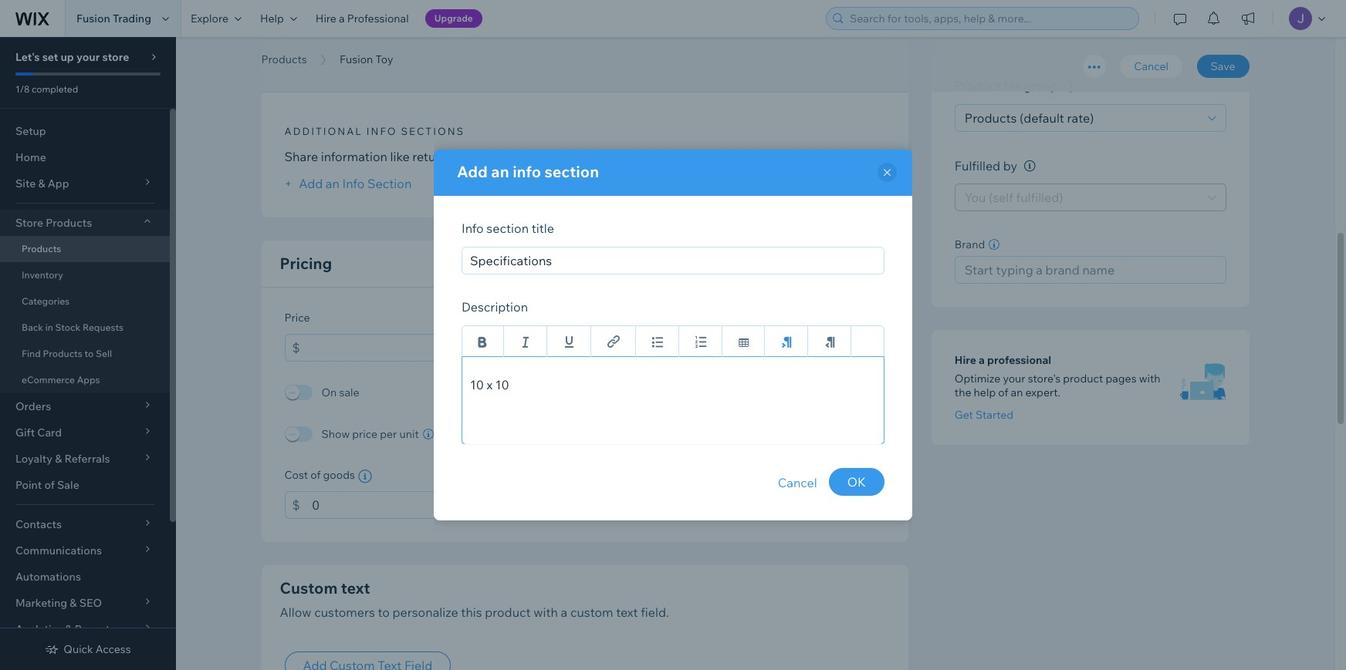 Task type: locate. For each thing, give the bounding box(es) containing it.
to right customers
[[378, 605, 390, 621]]

a for professional
[[979, 354, 985, 368]]

0 vertical spatial your
[[76, 50, 100, 64]]

allow
[[280, 605, 311, 621]]

1 vertical spatial to
[[378, 605, 390, 621]]

ecommerce
[[22, 374, 75, 386]]

1 horizontal spatial a
[[561, 605, 568, 621]]

an down information on the left of page
[[326, 176, 340, 191]]

1 horizontal spatial cancel
[[1134, 59, 1169, 73]]

on sale
[[321, 386, 359, 400]]

1 vertical spatial text
[[616, 605, 638, 621]]

inventory
[[22, 269, 63, 281]]

share
[[284, 149, 318, 164]]

store
[[102, 50, 129, 64]]

0 vertical spatial a
[[339, 12, 345, 25]]

info tooltip image right by
[[1024, 161, 1036, 173]]

1 horizontal spatial to
[[378, 605, 390, 621]]

0 horizontal spatial 10
[[470, 377, 484, 393]]

the
[[955, 386, 971, 400]]

completed
[[32, 83, 78, 95]]

0 horizontal spatial info tooltip image
[[358, 470, 372, 484]]

1 horizontal spatial product
[[1063, 372, 1103, 386]]

None text field
[[312, 492, 469, 520], [520, 492, 677, 520], [312, 492, 469, 520], [520, 492, 677, 520]]

pricing
[[280, 254, 332, 273]]

add inside form
[[299, 176, 323, 191]]

$ down price
[[292, 340, 300, 356]]

0 horizontal spatial cancel button
[[778, 469, 817, 498]]

started
[[976, 409, 1014, 423]]

per
[[380, 428, 397, 442]]

0 horizontal spatial text
[[341, 579, 370, 598]]

section
[[545, 162, 599, 181], [487, 221, 529, 236]]

2 horizontal spatial with
[[1139, 372, 1161, 386]]

back in stock requests
[[22, 322, 124, 333]]

title
[[532, 221, 554, 236]]

0 vertical spatial cancel button
[[1120, 55, 1183, 78]]

a left custom at bottom left
[[561, 605, 568, 621]]

trading
[[113, 12, 151, 25]]

0 horizontal spatial product
[[485, 605, 531, 621]]

to inside sidebar element
[[85, 348, 94, 360]]

with
[[601, 149, 625, 164], [1139, 372, 1161, 386], [534, 605, 558, 621]]

info left title
[[462, 221, 484, 236]]

requests
[[83, 322, 124, 333]]

hire for hire a professional
[[955, 354, 976, 368]]

0 horizontal spatial fusion
[[76, 12, 110, 25]]

2 $ from the top
[[292, 498, 300, 513]]

0 vertical spatial to
[[85, 348, 94, 360]]

save button
[[1197, 55, 1249, 78]]

toy
[[376, 52, 393, 66]]

home link
[[0, 144, 170, 171]]

2 horizontal spatial a
[[979, 354, 985, 368]]

explore
[[191, 12, 228, 25]]

1 vertical spatial hire
[[955, 354, 976, 368]]

2 vertical spatial a
[[561, 605, 568, 621]]

add right return
[[457, 162, 488, 181]]

text
[[341, 579, 370, 598], [616, 605, 638, 621]]

0 horizontal spatial add
[[299, 176, 323, 191]]

a for professional
[[339, 12, 345, 25]]

price
[[352, 428, 378, 442]]

product right this at the bottom left of page
[[485, 605, 531, 621]]

your left customers. on the top of page
[[628, 149, 654, 164]]

0 vertical spatial product
[[1063, 372, 1103, 386]]

cancel inside button
[[1134, 59, 1169, 73]]

2 horizontal spatial your
[[1003, 372, 1026, 386]]

automations link
[[0, 564, 170, 591]]

1 vertical spatial fusion
[[340, 52, 373, 66]]

your inside sidebar element
[[76, 50, 100, 64]]

1 vertical spatial $
[[292, 498, 300, 513]]

hire a professional
[[955, 354, 1051, 368]]

to left sell
[[85, 348, 94, 360]]

get started link
[[955, 409, 1014, 423]]

help
[[974, 386, 996, 400]]

1 horizontal spatial info
[[462, 221, 484, 236]]

find products to sell link
[[0, 341, 170, 367]]

let's
[[15, 50, 40, 64]]

an inside 'optimize your store's product pages with the help of an expert.'
[[1011, 386, 1023, 400]]

1 horizontal spatial info tooltip image
[[1024, 161, 1036, 173]]

fusion inside form
[[340, 52, 373, 66]]

back in stock requests link
[[0, 315, 170, 341]]

info tooltip image
[[1024, 161, 1036, 173], [358, 470, 372, 484]]

1 vertical spatial product
[[485, 605, 531, 621]]

an
[[491, 162, 509, 181], [326, 176, 340, 191], [1011, 386, 1023, 400]]

0 horizontal spatial hire
[[316, 12, 336, 25]]

cancel for the cancel button in the form
[[1134, 59, 1169, 73]]

store products button
[[0, 210, 170, 236]]

text left field.
[[616, 605, 638, 621]]

None text field
[[312, 334, 469, 362], [700, 492, 856, 520], [312, 334, 469, 362], [700, 492, 856, 520]]

0 horizontal spatial section
[[487, 221, 529, 236]]

home
[[15, 151, 46, 164]]

1 horizontal spatial an
[[491, 162, 509, 181]]

1 horizontal spatial add
[[457, 162, 488, 181]]

point of sale link
[[0, 472, 170, 499]]

of right help
[[998, 386, 1008, 400]]

up
[[61, 50, 74, 64]]

e.g., Tech Specs text field
[[462, 247, 885, 275]]

0 vertical spatial cancel
[[1134, 59, 1169, 73]]

products
[[261, 52, 307, 66], [965, 110, 1017, 126], [46, 216, 92, 230], [22, 243, 61, 255], [43, 348, 82, 360]]

a left professional
[[339, 12, 345, 25]]

products down help button
[[261, 52, 307, 66]]

info up like
[[366, 125, 397, 137]]

cancel left 'ok' button
[[778, 475, 817, 491]]

0 vertical spatial hire
[[316, 12, 336, 25]]

section left title
[[487, 221, 529, 236]]

1 horizontal spatial info
[[513, 162, 541, 181]]

products up inventory at the left of page
[[22, 243, 61, 255]]

0 vertical spatial text
[[341, 579, 370, 598]]

info
[[342, 176, 365, 191], [462, 221, 484, 236]]

2 horizontal spatial an
[[1011, 386, 1023, 400]]

text up customers
[[341, 579, 370, 598]]

an left the expert.
[[1011, 386, 1023, 400]]

1 horizontal spatial 10
[[495, 377, 509, 393]]

add for add an info section
[[457, 162, 488, 181]]

policy
[[450, 149, 485, 164]]

1 vertical spatial cancel button
[[778, 469, 817, 498]]

1 horizontal spatial products link
[[254, 52, 315, 67]]

to inside "custom text allow customers to personalize this product with a custom text field."
[[378, 605, 390, 621]]

setup
[[15, 124, 46, 138]]

1 vertical spatial a
[[979, 354, 985, 368]]

1 horizontal spatial text
[[616, 605, 638, 621]]

hire inside form
[[955, 354, 976, 368]]

information
[[321, 149, 387, 164]]

upgrade
[[434, 12, 473, 24]]

professional
[[987, 354, 1051, 368]]

hire a professional
[[316, 12, 409, 25]]

%
[[864, 498, 873, 513]]

0 horizontal spatial your
[[76, 50, 100, 64]]

1 horizontal spatial hire
[[955, 354, 976, 368]]

0 vertical spatial info
[[366, 125, 397, 137]]

info
[[366, 125, 397, 137], [513, 162, 541, 181]]

apps
[[77, 374, 100, 386]]

products link down store products
[[0, 236, 170, 262]]

your right the 'up'
[[76, 50, 100, 64]]

fusion left trading
[[76, 12, 110, 25]]

1 vertical spatial products link
[[0, 236, 170, 262]]

fulfilled
[[955, 158, 1000, 174]]

quick access button
[[45, 643, 131, 657]]

section right care
[[545, 162, 599, 181]]

description
[[462, 299, 528, 315]]

info down information on the left of page
[[342, 176, 365, 191]]

1 10 from the left
[[470, 377, 484, 393]]

1 vertical spatial cancel
[[778, 475, 817, 491]]

form containing advanced
[[176, 0, 1346, 671]]

an right policy at top left
[[491, 162, 509, 181]]

x
[[487, 377, 493, 393]]

0 vertical spatial products link
[[254, 52, 315, 67]]

add
[[457, 162, 488, 181], [299, 176, 323, 191]]

form
[[176, 0, 1346, 671]]

0 vertical spatial $
[[292, 340, 300, 356]]

0 horizontal spatial of
[[44, 479, 55, 492]]

1 vertical spatial your
[[628, 149, 654, 164]]

1 vertical spatial section
[[487, 221, 529, 236]]

0 horizontal spatial info
[[342, 176, 365, 191]]

products link down help button
[[254, 52, 315, 67]]

0 vertical spatial with
[[601, 149, 625, 164]]

rate)
[[1067, 110, 1094, 126]]

add an info section
[[296, 176, 412, 191]]

info inside form
[[366, 125, 397, 137]]

1 vertical spatial info tooltip image
[[358, 470, 372, 484]]

cancel button left the save
[[1120, 55, 1183, 78]]

with left custom at bottom left
[[534, 605, 558, 621]]

add an info section link
[[284, 176, 412, 191]]

Start typing a brand name field
[[960, 257, 1221, 284]]

store's
[[1028, 372, 1061, 386]]

categories
[[22, 296, 70, 307]]

cancel button
[[1120, 55, 1183, 78], [778, 469, 817, 498]]

1 horizontal spatial with
[[601, 149, 625, 164]]

product left pages
[[1063, 372, 1103, 386]]

info right or
[[513, 162, 541, 181]]

0 horizontal spatial an
[[326, 176, 340, 191]]

products right store
[[46, 216, 92, 230]]

0 horizontal spatial a
[[339, 12, 345, 25]]

cancel button left 'ok' button
[[778, 469, 817, 498]]

2 horizontal spatial of
[[998, 386, 1008, 400]]

2 vertical spatial with
[[534, 605, 558, 621]]

point of sale
[[15, 479, 79, 492]]

hire for hire a professional
[[316, 12, 336, 25]]

automations
[[15, 570, 81, 584]]

hire up optimize
[[955, 354, 976, 368]]

0 vertical spatial info tooltip image
[[1024, 161, 1036, 173]]

info tooltip image right goods
[[358, 470, 372, 484]]

add down share
[[299, 176, 323, 191]]

0 horizontal spatial info
[[366, 125, 397, 137]]

your
[[76, 50, 100, 64], [628, 149, 654, 164], [1003, 372, 1026, 386]]

hire right help button
[[316, 12, 336, 25]]

with right pages
[[1139, 372, 1161, 386]]

of left sale
[[44, 479, 55, 492]]

1 vertical spatial with
[[1139, 372, 1161, 386]]

0 vertical spatial info
[[342, 176, 365, 191]]

fulfilled by
[[955, 158, 1017, 174]]

10
[[470, 377, 484, 393], [495, 377, 509, 393]]

cancel left the save
[[1134, 59, 1169, 73]]

of inside sidebar element
[[44, 479, 55, 492]]

1 horizontal spatial fusion
[[340, 52, 373, 66]]

of right cost
[[311, 469, 321, 482]]

product
[[1063, 372, 1103, 386], [485, 605, 531, 621]]

a up optimize
[[979, 354, 985, 368]]

0 horizontal spatial with
[[534, 605, 558, 621]]

10 left "x"
[[470, 377, 484, 393]]

with for information
[[601, 149, 625, 164]]

add for add an info section
[[299, 176, 323, 191]]

ecommerce apps
[[22, 374, 100, 386]]

0 horizontal spatial cancel
[[778, 475, 817, 491]]

product tax group
[[955, 78, 1061, 94]]

a
[[339, 12, 345, 25], [979, 354, 985, 368], [561, 605, 568, 621]]

0 horizontal spatial to
[[85, 348, 94, 360]]

1 vertical spatial info
[[462, 221, 484, 236]]

10 right "x"
[[495, 377, 509, 393]]

fusion trading
[[76, 12, 151, 25]]

2 vertical spatial your
[[1003, 372, 1026, 386]]

1 horizontal spatial section
[[545, 162, 599, 181]]

with for text
[[534, 605, 558, 621]]

with inside "custom text allow customers to personalize this product with a custom text field."
[[534, 605, 558, 621]]

fulfilled)
[[1016, 190, 1063, 206]]

an for info
[[326, 176, 340, 191]]

custom
[[280, 579, 338, 598]]

your down professional
[[1003, 372, 1026, 386]]

a inside the hire a professional link
[[339, 12, 345, 25]]

fusion left toy on the left of page
[[340, 52, 373, 66]]

1 horizontal spatial cancel button
[[1120, 55, 1183, 78]]

with right instructions
[[601, 149, 625, 164]]

products link
[[254, 52, 315, 67], [0, 236, 170, 262]]

Search for tools, apps, help & more... field
[[845, 8, 1134, 29]]

care
[[502, 149, 527, 164]]

0 vertical spatial fusion
[[76, 12, 110, 25]]

$ down cost
[[292, 498, 300, 513]]

show
[[321, 428, 350, 442]]

1 horizontal spatial of
[[311, 469, 321, 482]]



Task type: describe. For each thing, give the bounding box(es) containing it.
quick access
[[64, 643, 131, 657]]

you
[[965, 190, 986, 206]]

products (default rate)
[[965, 110, 1094, 126]]

cancel button inside form
[[1120, 55, 1183, 78]]

sections
[[401, 125, 465, 137]]

a inside "custom text allow customers to personalize this product with a custom text field."
[[561, 605, 568, 621]]

products inside popup button
[[46, 216, 92, 230]]

get started
[[955, 409, 1014, 423]]

setup link
[[0, 118, 170, 144]]

access
[[96, 643, 131, 657]]

1 horizontal spatial your
[[628, 149, 654, 164]]

store
[[15, 216, 43, 230]]

2 10 from the left
[[495, 377, 509, 393]]

customers
[[314, 605, 375, 621]]

hire a professional link
[[306, 0, 418, 37]]

1/8 completed
[[15, 83, 78, 95]]

an for info
[[491, 162, 509, 181]]

instructions
[[530, 149, 598, 164]]

ecommerce apps link
[[0, 367, 170, 394]]

info inside form
[[342, 176, 365, 191]]

of for point of sale
[[44, 479, 55, 492]]

personalize
[[392, 605, 458, 621]]

return
[[412, 149, 447, 164]]

tax
[[1004, 78, 1021, 94]]

with inside 'optimize your store's product pages with the help of an expert.'
[[1139, 372, 1161, 386]]

in
[[45, 322, 53, 333]]

help button
[[251, 0, 306, 37]]

info section title
[[462, 221, 554, 236]]

field.
[[641, 605, 669, 621]]

info tooltip image
[[1065, 81, 1077, 93]]

(default
[[1020, 110, 1064, 126]]

custom
[[570, 605, 613, 621]]

products up the "ecommerce apps"
[[43, 348, 82, 360]]

you (self fulfilled)
[[965, 190, 1063, 206]]

your inside 'optimize your store's product pages with the help of an expert.'
[[1003, 372, 1026, 386]]

this
[[461, 605, 482, 621]]

store products
[[15, 216, 92, 230]]

products down product
[[965, 110, 1017, 126]]

sell
[[96, 348, 112, 360]]

cancel for the bottom the cancel button
[[778, 475, 817, 491]]

quick
[[64, 643, 93, 657]]

product inside 'optimize your store's product pages with the help of an expert.'
[[1063, 372, 1103, 386]]

info tooltip image for fulfilled by
[[1024, 161, 1036, 173]]

pages
[[1106, 372, 1137, 386]]

add an info section
[[457, 162, 599, 181]]

1 vertical spatial info
[[513, 162, 541, 181]]

0 vertical spatial section
[[545, 162, 599, 181]]

product
[[955, 78, 1001, 94]]

back
[[22, 322, 43, 333]]

0 horizontal spatial products link
[[0, 236, 170, 262]]

upgrade button
[[425, 9, 482, 28]]

on
[[321, 386, 337, 400]]

inventory link
[[0, 262, 170, 289]]

group
[[1024, 78, 1058, 94]]

fusion for fusion trading
[[76, 12, 110, 25]]

sidebar element
[[0, 37, 176, 671]]

by
[[1003, 158, 1017, 174]]

ok button
[[829, 469, 885, 496]]

or
[[488, 149, 500, 164]]

product inside "custom text allow customers to personalize this product with a custom text field."
[[485, 605, 531, 621]]

of for cost of goods
[[311, 469, 321, 482]]

info tooltip image for cost of goods
[[358, 470, 372, 484]]

find products to sell
[[22, 348, 112, 360]]

expert.
[[1026, 386, 1061, 400]]

10 x 10
[[470, 377, 509, 393]]

additional info sections
[[284, 125, 465, 137]]

show price per unit
[[321, 428, 419, 442]]

1 $ from the top
[[292, 340, 300, 356]]

help
[[260, 12, 284, 25]]

let's set up your store
[[15, 50, 129, 64]]

stock
[[55, 322, 81, 333]]

save
[[1211, 59, 1235, 73]]

share information like return policy or care instructions with your customers.
[[284, 149, 721, 164]]

goods
[[323, 469, 355, 482]]

optimize
[[955, 372, 1001, 386]]

section
[[367, 176, 412, 191]]

advanced
[[950, 21, 1025, 40]]

1/8
[[15, 83, 30, 95]]

fusion for fusion toy
[[340, 52, 373, 66]]

like
[[390, 149, 410, 164]]

cost
[[284, 469, 308, 482]]

professional
[[347, 12, 409, 25]]

optimize your store's product pages with the help of an expert.
[[955, 372, 1161, 400]]

customers.
[[657, 149, 721, 164]]

additional
[[284, 125, 363, 137]]

false text field
[[462, 357, 885, 445]]

of inside 'optimize your store's product pages with the help of an expert.'
[[998, 386, 1008, 400]]

(self
[[989, 190, 1013, 206]]

set
[[42, 50, 58, 64]]

custom text allow customers to personalize this product with a custom text field.
[[280, 579, 669, 621]]

ok
[[847, 475, 866, 490]]

brand
[[955, 238, 985, 252]]

point
[[15, 479, 42, 492]]

categories link
[[0, 289, 170, 315]]

find
[[22, 348, 41, 360]]

price
[[284, 311, 310, 325]]

unit
[[399, 428, 419, 442]]

cost of goods
[[284, 469, 355, 482]]



Task type: vqa. For each thing, say whether or not it's contained in the screenshot.
rightmost 10
yes



